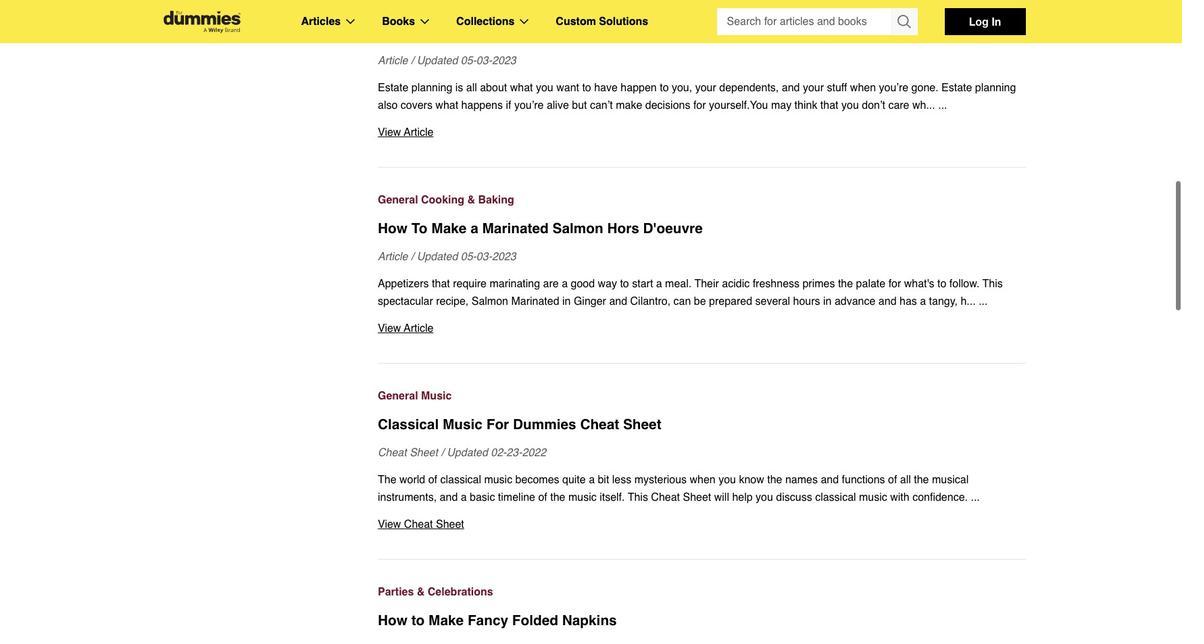 Task type: locate. For each thing, give the bounding box(es) containing it.
how for how to make a marinated salmon hors d'oeuvre
[[378, 220, 408, 237]]

1 horizontal spatial what
[[510, 82, 533, 94]]

1 vertical spatial article / updated 05-03-2023
[[378, 251, 516, 263]]

cheat inside the world of classical music becomes quite a bit less mysterious when you know the names and functions of all the musical instruments, and a basic timeline of the music itself. this cheat sheet will help you discuss classical music with confidence.
[[651, 492, 680, 504]]

music
[[421, 390, 452, 402], [443, 417, 483, 433]]

your
[[696, 82, 717, 94], [803, 82, 824, 94]]

2 vertical spatial view
[[378, 519, 401, 531]]

1 vertical spatial salmon
[[472, 295, 508, 308]]

view article down spectacular
[[378, 323, 434, 335]]

in down primes
[[824, 295, 832, 308]]

0 vertical spatial make
[[432, 220, 467, 237]]

0 vertical spatial 2023
[[492, 55, 516, 67]]

of up with at the bottom of page
[[889, 474, 898, 486]]

view for classical music for dummies cheat sheet
[[378, 519, 401, 531]]

1 horizontal spatial salmon
[[553, 220, 604, 237]]

to left the you,
[[660, 82, 669, 94]]

open book categories image
[[421, 19, 429, 24]]

1 vertical spatial classical
[[816, 492, 856, 504]]

0 horizontal spatial all
[[466, 82, 477, 94]]

1 vertical spatial 2023
[[492, 251, 516, 263]]

1 planning from the left
[[412, 82, 453, 94]]

0 vertical spatial article / updated 05-03-2023
[[378, 55, 516, 67]]

0 horizontal spatial you're
[[515, 99, 544, 112]]

planning
[[617, 24, 676, 41]]

you up will
[[719, 474, 736, 486]]

timeline
[[498, 492, 536, 504]]

classical down functions
[[816, 492, 856, 504]]

bit
[[598, 474, 610, 486]]

article down calculating
[[378, 55, 408, 67]]

and
[[782, 82, 800, 94], [610, 295, 628, 308], [879, 295, 897, 308], [821, 474, 839, 486], [440, 492, 458, 504]]

1 vertical spatial this
[[628, 492, 648, 504]]

view down spectacular
[[378, 323, 401, 335]]

0 vertical spatial when
[[851, 82, 876, 94]]

collections
[[457, 16, 515, 28]]

1 horizontal spatial classical
[[816, 492, 856, 504]]

/ left 02-
[[441, 447, 444, 459]]

view article down covers
[[378, 126, 434, 139]]

05-
[[461, 55, 477, 67], [461, 251, 477, 263]]

03- up about
[[477, 55, 492, 67]]

planning
[[412, 82, 453, 94], [976, 82, 1017, 94]]

0 vertical spatial you're
[[879, 82, 909, 94]]

if
[[506, 99, 512, 112]]

0 vertical spatial 03-
[[477, 55, 492, 67]]

2 estate from the left
[[942, 82, 973, 94]]

music for classical
[[443, 417, 483, 433]]

1 vertical spatial updated
[[417, 251, 458, 263]]

sheet left will
[[683, 492, 712, 504]]

0 horizontal spatial your
[[696, 82, 717, 94]]

1 horizontal spatial estate
[[942, 82, 973, 94]]

music inside classical music for dummies cheat sheet link
[[443, 417, 483, 433]]

1 your from the left
[[696, 82, 717, 94]]

in left ginger
[[563, 295, 571, 308]]

make for fancy
[[429, 613, 464, 629]]

a right start
[[656, 278, 662, 290]]

2 how from the top
[[378, 613, 408, 629]]

1 vertical spatial 03-
[[477, 251, 492, 263]]

05- up require
[[461, 251, 477, 263]]

cheat down the mysterious
[[651, 492, 680, 504]]

03- up require
[[477, 251, 492, 263]]

0 vertical spatial view article
[[378, 126, 434, 139]]

1 vertical spatial for
[[694, 99, 706, 112]]

log
[[969, 15, 989, 28]]

stuff
[[827, 82, 848, 94]]

sheet down the 'instruments,'
[[436, 519, 464, 531]]

1 horizontal spatial &
[[468, 194, 475, 206]]

2023 up about
[[492, 55, 516, 67]]

2 horizontal spatial music
[[859, 492, 888, 504]]

music up basic
[[484, 474, 513, 486]]

salmon left hors
[[553, 220, 604, 237]]

cilantro,
[[631, 295, 671, 308]]

view down the 'instruments,'
[[378, 519, 401, 531]]

your right the you,
[[696, 82, 717, 94]]

custom solutions
[[556, 16, 649, 28]]

in
[[563, 295, 571, 308], [824, 295, 832, 308]]

& left baking
[[468, 194, 475, 206]]

1 horizontal spatial your
[[803, 82, 824, 94]]

music up cheat sheet / updated 02-23-2022
[[443, 417, 483, 433]]

0 vertical spatial for
[[594, 24, 613, 41]]

2 vertical spatial for
[[889, 278, 902, 290]]

1 vertical spatial &
[[417, 586, 425, 598]]

article / updated 05-03-2023 up require
[[378, 251, 516, 263]]

2 view from the top
[[378, 323, 401, 335]]

world
[[400, 474, 425, 486]]

2 horizontal spatial of
[[889, 474, 898, 486]]

1 how from the top
[[378, 220, 408, 237]]

0 horizontal spatial music
[[484, 474, 513, 486]]

napkins
[[562, 613, 617, 629]]

general for how
[[378, 194, 418, 206]]

1 vertical spatial when
[[690, 474, 716, 486]]

1 horizontal spatial that
[[821, 99, 839, 112]]

0 vertical spatial how
[[378, 220, 408, 237]]

can
[[674, 295, 691, 308]]

this right follow.
[[983, 278, 1003, 290]]

articles
[[301, 16, 341, 28]]

this
[[983, 278, 1003, 290], [628, 492, 648, 504]]

0 vertical spatial classical
[[441, 474, 481, 486]]

that
[[821, 99, 839, 112], [432, 278, 450, 290]]

1 vertical spatial 05-
[[461, 251, 477, 263]]

0 horizontal spatial that
[[432, 278, 450, 290]]

spectacular
[[378, 295, 433, 308]]

you up alive
[[536, 82, 554, 94]]

cookie consent banner dialog
[[0, 588, 1183, 636]]

to up tangy,
[[938, 278, 947, 290]]

1 horizontal spatial of
[[539, 492, 548, 504]]

0 horizontal spatial planning
[[412, 82, 453, 94]]

fancy
[[468, 613, 509, 629]]

think
[[795, 99, 818, 112]]

several
[[756, 295, 791, 308]]

music down quite
[[569, 492, 597, 504]]

planning up covers
[[412, 82, 453, 94]]

0 vertical spatial view article link
[[378, 124, 1026, 141]]

0 vertical spatial &
[[468, 194, 475, 206]]

03-
[[477, 55, 492, 67], [477, 251, 492, 263]]

you,
[[672, 82, 693, 94]]

marinated inside appetizers that require marinating are a good way to start a meal. their acidic freshness primes the palate for what's to follow. this spectacular recipe, salmon marinated in ginger and cilantro, can be prepared several hours in advance and has a tangy, h...
[[511, 295, 560, 308]]

parties
[[378, 586, 414, 598]]

marinated down baking
[[482, 220, 549, 237]]

in
[[992, 15, 1002, 28]]

0 horizontal spatial salmon
[[472, 295, 508, 308]]

2 general from the top
[[378, 390, 418, 402]]

general up 'classical'
[[378, 390, 418, 402]]

you're right if
[[515, 99, 544, 112]]

view article link down 'be'
[[378, 320, 1026, 337]]

0 vertical spatial 05-
[[461, 55, 477, 67]]

2023 up 'marinating'
[[492, 251, 516, 263]]

&
[[468, 194, 475, 206], [417, 586, 425, 598]]

1 horizontal spatial this
[[983, 278, 1003, 290]]

parties & celebrations
[[378, 586, 493, 598]]

itself.
[[600, 492, 625, 504]]

is
[[456, 82, 463, 94]]

2 horizontal spatial for
[[889, 278, 902, 290]]

for up the has
[[889, 278, 902, 290]]

the
[[378, 474, 397, 486]]

logo image
[[157, 10, 247, 33]]

a right are
[[562, 278, 568, 290]]

1 vertical spatial general
[[378, 390, 418, 402]]

your
[[458, 24, 488, 41]]

group
[[717, 8, 918, 35]]

/
[[411, 55, 414, 67], [411, 251, 414, 263], [441, 447, 444, 459]]

salmon down require
[[472, 295, 508, 308]]

may
[[772, 99, 792, 112]]

/ up appetizers
[[411, 251, 414, 263]]

2 in from the left
[[824, 295, 832, 308]]

this inside the world of classical music becomes quite a bit less mysterious when you know the names and functions of all the musical instruments, and a basic timeline of the music itself. this cheat sheet will help you discuss classical music with confidence.
[[628, 492, 648, 504]]

confidence.
[[913, 492, 968, 504]]

1 vertical spatial /
[[411, 251, 414, 263]]

all up with at the bottom of page
[[901, 474, 911, 486]]

what's
[[905, 278, 935, 290]]

article / updated 05-03-2023 up is
[[378, 55, 516, 67]]

2 vertical spatial /
[[441, 447, 444, 459]]

article
[[378, 55, 408, 67], [404, 126, 434, 139], [378, 251, 408, 263], [404, 323, 434, 335]]

how left to
[[378, 220, 408, 237]]

log in
[[969, 15, 1002, 28]]

1 vertical spatial all
[[901, 474, 911, 486]]

this inside appetizers that require marinating are a good way to start a meal. their acidic freshness primes the palate for what's to follow. this spectacular recipe, salmon marinated in ginger and cilantro, can be prepared several hours in advance and has a tangy, h...
[[983, 278, 1003, 290]]

1 vertical spatial music
[[443, 417, 483, 433]]

/ down calculating
[[411, 55, 414, 67]]

2023
[[492, 55, 516, 67], [492, 251, 516, 263]]

05- up is
[[461, 55, 477, 67]]

updated up is
[[417, 55, 458, 67]]

of down becomes
[[539, 492, 548, 504]]

when up don't
[[851, 82, 876, 94]]

recipe,
[[436, 295, 469, 308]]

0 vertical spatial music
[[421, 390, 452, 402]]

0 vertical spatial view
[[378, 126, 401, 139]]

of right "world"
[[429, 474, 438, 486]]

make
[[432, 220, 467, 237], [429, 613, 464, 629]]

marinated down are
[[511, 295, 560, 308]]

1 view article from the top
[[378, 126, 434, 139]]

good
[[571, 278, 595, 290]]

1 2023 from the top
[[492, 55, 516, 67]]

music down functions
[[859, 492, 888, 504]]

0 horizontal spatial when
[[690, 474, 716, 486]]

planning down in
[[976, 82, 1017, 94]]

that down stuff
[[821, 99, 839, 112]]

updated down to
[[417, 251, 458, 263]]

1 horizontal spatial when
[[851, 82, 876, 94]]

1 estate from the left
[[378, 82, 409, 94]]

and right the names
[[821, 474, 839, 486]]

palate
[[856, 278, 886, 290]]

0 horizontal spatial in
[[563, 295, 571, 308]]

1 horizontal spatial in
[[824, 295, 832, 308]]

1 horizontal spatial for
[[694, 99, 706, 112]]

custom
[[556, 16, 596, 28]]

the
[[838, 278, 853, 290], [768, 474, 783, 486], [914, 474, 929, 486], [551, 492, 566, 504]]

and down way
[[610, 295, 628, 308]]

3 view from the top
[[378, 519, 401, 531]]

1 horizontal spatial planning
[[976, 82, 1017, 94]]

freshness
[[753, 278, 800, 290]]

classical
[[441, 474, 481, 486], [816, 492, 856, 504]]

1 vertical spatial how
[[378, 613, 408, 629]]

0 horizontal spatial classical
[[441, 474, 481, 486]]

the up the advance
[[838, 278, 853, 290]]

solutions
[[599, 16, 649, 28]]

1 vertical spatial view
[[378, 323, 401, 335]]

your up "think"
[[803, 82, 824, 94]]

1 article / updated 05-03-2023 from the top
[[378, 55, 516, 67]]

view down also
[[378, 126, 401, 139]]

cheat
[[580, 417, 620, 433], [378, 447, 407, 459], [651, 492, 680, 504], [404, 519, 433, 531]]

music inside general music link
[[421, 390, 452, 402]]

& right parties
[[417, 586, 425, 598]]

0 horizontal spatial estate
[[378, 82, 409, 94]]

alive
[[547, 99, 569, 112]]

this down less
[[628, 492, 648, 504]]

0 vertical spatial /
[[411, 55, 414, 67]]

how down parties
[[378, 613, 408, 629]]

general up to
[[378, 194, 418, 206]]

to right want
[[582, 82, 592, 94]]

article down spectacular
[[404, 323, 434, 335]]

0 horizontal spatial &
[[417, 586, 425, 598]]

make down general cooking & baking
[[432, 220, 467, 237]]

2 03- from the top
[[477, 251, 492, 263]]

0 horizontal spatial what
[[436, 99, 459, 112]]

sheet
[[623, 417, 662, 433], [410, 447, 438, 459], [683, 492, 712, 504], [436, 519, 464, 531]]

article / updated 05-03-2023
[[378, 55, 516, 67], [378, 251, 516, 263]]

marinating
[[490, 278, 540, 290]]

mysterious
[[635, 474, 687, 486]]

2 vertical spatial updated
[[447, 447, 488, 459]]

how to make fancy folded napkins
[[378, 613, 617, 629]]

how
[[378, 220, 408, 237], [378, 613, 408, 629]]

you're
[[879, 82, 909, 94], [515, 99, 544, 112]]

estate right gone.
[[942, 82, 973, 94]]

make down parties & celebrations at the bottom left of the page
[[429, 613, 464, 629]]

music up 'classical'
[[421, 390, 452, 402]]

1 view from the top
[[378, 126, 401, 139]]

2022
[[522, 447, 546, 459]]

hours
[[794, 295, 821, 308]]

1 vertical spatial view article link
[[378, 320, 1026, 337]]

names
[[786, 474, 818, 486]]

view article link
[[378, 124, 1026, 141], [378, 320, 1026, 337]]

discuss
[[777, 492, 813, 504]]

how to make a marinated salmon hors d'oeuvre link
[[378, 218, 1026, 239]]

1 in from the left
[[563, 295, 571, 308]]

and left basic
[[440, 492, 458, 504]]

open collections list image
[[520, 19, 529, 24]]

1 horizontal spatial all
[[901, 474, 911, 486]]

what up if
[[510, 82, 533, 94]]

all right is
[[466, 82, 477, 94]]

1 vertical spatial you're
[[515, 99, 544, 112]]

0 vertical spatial general
[[378, 194, 418, 206]]

updated left 02-
[[447, 447, 488, 459]]

that up recipe,
[[432, 278, 450, 290]]

for right the decisions
[[694, 99, 706, 112]]

all
[[466, 82, 477, 94], [901, 474, 911, 486]]

view cheat sheet
[[378, 519, 464, 531]]

1 vertical spatial what
[[436, 99, 459, 112]]

and up may on the right of page
[[782, 82, 800, 94]]

article down covers
[[404, 126, 434, 139]]

parties & celebrations link
[[378, 584, 1026, 601]]

1 vertical spatial marinated
[[511, 295, 560, 308]]

0 vertical spatial this
[[983, 278, 1003, 290]]

you down stuff
[[842, 99, 859, 112]]

marinated
[[482, 220, 549, 237], [511, 295, 560, 308]]

1 vertical spatial that
[[432, 278, 450, 290]]

0 horizontal spatial this
[[628, 492, 648, 504]]

you're up the care
[[879, 82, 909, 94]]

0 vertical spatial all
[[466, 82, 477, 94]]

0 vertical spatial updated
[[417, 55, 458, 67]]

when up will
[[690, 474, 716, 486]]

what down is
[[436, 99, 459, 112]]

estate up also
[[378, 82, 409, 94]]

0 vertical spatial that
[[821, 99, 839, 112]]

1 general from the top
[[378, 194, 418, 206]]

0 horizontal spatial for
[[594, 24, 613, 41]]

1 vertical spatial view article
[[378, 323, 434, 335]]

d'oeuvre
[[643, 220, 703, 237]]

for right worth
[[594, 24, 613, 41]]

1 vertical spatial make
[[429, 613, 464, 629]]



Task type: vqa. For each thing, say whether or not it's contained in the screenshot.
WHAT'S
yes



Task type: describe. For each thing, give the bounding box(es) containing it.
1 horizontal spatial you're
[[879, 82, 909, 94]]

instruments,
[[378, 492, 437, 504]]

how to make fancy folded napkins link
[[378, 611, 1026, 631]]

general music
[[378, 390, 452, 402]]

a right the has
[[920, 295, 926, 308]]

when inside the world of classical music becomes quite a bit less mysterious when you know the names and functions of all the musical instruments, and a basic timeline of the music itself. this cheat sheet will help you discuss classical music with confidence.
[[690, 474, 716, 486]]

23-
[[507, 447, 522, 459]]

that inside appetizers that require marinating are a good way to start a meal. their acidic freshness primes the palate for what's to follow. this spectacular recipe, salmon marinated in ginger and cilantro, can be prepared several hours in advance and has a tangy, h...
[[432, 278, 450, 290]]

baking
[[478, 194, 514, 206]]

view cheat sheet link
[[378, 516, 1026, 534]]

wh...
[[913, 99, 936, 112]]

1 03- from the top
[[477, 55, 492, 67]]

their
[[695, 278, 719, 290]]

hors
[[608, 220, 640, 237]]

covers
[[401, 99, 433, 112]]

start
[[632, 278, 653, 290]]

2 view article link from the top
[[378, 320, 1026, 337]]

02-
[[491, 447, 507, 459]]

2 view article from the top
[[378, 323, 434, 335]]

want
[[557, 82, 579, 94]]

dummies
[[513, 417, 577, 433]]

estate planning is all about what you want to have happen to you, your dependents, and your stuff when you're gone. estate planning also covers what happens if you're alive but can't make decisions for yourself.you may think that you don't care wh...
[[378, 82, 1017, 112]]

with
[[891, 492, 910, 504]]

2 your from the left
[[803, 82, 824, 94]]

cheat up "the"
[[378, 447, 407, 459]]

becomes
[[516, 474, 560, 486]]

acidic
[[722, 278, 750, 290]]

also
[[378, 99, 398, 112]]

cheat sheet / updated 02-23-2022
[[378, 447, 546, 459]]

0 vertical spatial what
[[510, 82, 533, 94]]

make
[[616, 99, 643, 112]]

that inside estate planning is all about what you want to have happen to you, your dependents, and your stuff when you're gone. estate planning also covers what happens if you're alive but can't make decisions for yourself.you may think that you don't care wh...
[[821, 99, 839, 112]]

sheet up the mysterious
[[623, 417, 662, 433]]

dependents,
[[720, 82, 779, 94]]

for inside estate planning is all about what you want to have happen to you, your dependents, and your stuff when you're gone. estate planning also covers what happens if you're alive but can't make decisions for yourself.you may think that you don't care wh...
[[694, 99, 706, 112]]

0 vertical spatial salmon
[[553, 220, 604, 237]]

2 05- from the top
[[461, 251, 477, 263]]

way
[[598, 278, 617, 290]]

salmon inside appetizers that require marinating are a good way to start a meal. their acidic freshness primes the palate for what's to follow. this spectacular recipe, salmon marinated in ginger and cilantro, can be prepared several hours in advance and has a tangy, h...
[[472, 295, 508, 308]]

0 horizontal spatial of
[[429, 474, 438, 486]]

music for general
[[421, 390, 452, 402]]

has
[[900, 295, 917, 308]]

classical music for dummies cheat sheet link
[[378, 415, 1026, 435]]

and inside estate planning is all about what you want to have happen to you, your dependents, and your stuff when you're gone. estate planning also covers what happens if you're alive but can't make decisions for yourself.you may think that you don't care wh...
[[782, 82, 800, 94]]

article up appetizers
[[378, 251, 408, 263]]

calculating your estate's worth for planning
[[378, 24, 676, 41]]

general music link
[[378, 387, 1026, 405]]

the world of classical music becomes quite a bit less mysterious when you know the names and functions of all the musical instruments, and a basic timeline of the music itself. this cheat sheet will help you discuss classical music with confidence.
[[378, 474, 971, 504]]

the down quite
[[551, 492, 566, 504]]

custom solutions link
[[556, 13, 649, 30]]

gone.
[[912, 82, 939, 94]]

the up confidence.
[[914, 474, 929, 486]]

all inside the world of classical music becomes quite a bit less mysterious when you know the names and functions of all the musical instruments, and a basic timeline of the music itself. this cheat sheet will help you discuss classical music with confidence.
[[901, 474, 911, 486]]

have
[[595, 82, 618, 94]]

are
[[543, 278, 559, 290]]

to down parties & celebrations at the bottom left of the page
[[412, 613, 425, 629]]

h...
[[961, 295, 976, 308]]

books
[[382, 16, 415, 28]]

2 planning from the left
[[976, 82, 1017, 94]]

sheet up "world"
[[410, 447, 438, 459]]

how for how to make fancy folded napkins
[[378, 613, 408, 629]]

meal.
[[665, 278, 692, 290]]

to right way
[[620, 278, 629, 290]]

celebrations
[[428, 586, 493, 598]]

happen
[[621, 82, 657, 94]]

sheet inside the world of classical music becomes quite a bit less mysterious when you know the names and functions of all the musical instruments, and a basic timeline of the music itself. this cheat sheet will help you discuss classical music with confidence.
[[683, 492, 712, 504]]

Search for articles and books text field
[[717, 8, 892, 35]]

cooking
[[421, 194, 465, 206]]

2 article / updated 05-03-2023 from the top
[[378, 251, 516, 263]]

basic
[[470, 492, 495, 504]]

for
[[487, 417, 509, 433]]

folded
[[512, 613, 559, 629]]

appetizers
[[378, 278, 429, 290]]

prepared
[[709, 295, 753, 308]]

how to make a marinated salmon hors d'oeuvre
[[378, 220, 703, 237]]

less
[[613, 474, 632, 486]]

0 vertical spatial marinated
[[482, 220, 549, 237]]

a down baking
[[471, 220, 479, 237]]

primes
[[803, 278, 835, 290]]

calculating
[[378, 24, 454, 41]]

help
[[733, 492, 753, 504]]

calculating your estate's worth for planning link
[[378, 22, 1026, 43]]

the inside appetizers that require marinating are a good way to start a meal. their acidic freshness primes the palate for what's to follow. this spectacular recipe, salmon marinated in ginger and cilantro, can be prepared several hours in advance and has a tangy, h...
[[838, 278, 853, 290]]

quite
[[563, 474, 586, 486]]

follow.
[[950, 278, 980, 290]]

general cooking & baking link
[[378, 191, 1026, 209]]

for inside appetizers that require marinating are a good way to start a meal. their acidic freshness primes the palate for what's to follow. this spectacular recipe, salmon marinated in ginger and cilantro, can be prepared several hours in advance and has a tangy, h...
[[889, 278, 902, 290]]

the right know
[[768, 474, 783, 486]]

general for classical
[[378, 390, 418, 402]]

you down know
[[756, 492, 774, 504]]

cheat down the 'instruments,'
[[404, 519, 433, 531]]

functions
[[842, 474, 886, 486]]

a left bit
[[589, 474, 595, 486]]

when inside estate planning is all about what you want to have happen to you, your dependents, and your stuff when you're gone. estate planning also covers what happens if you're alive but can't make decisions for yourself.you may think that you don't care wh...
[[851, 82, 876, 94]]

and left the has
[[879, 295, 897, 308]]

a left basic
[[461, 492, 467, 504]]

ginger
[[574, 295, 607, 308]]

2 2023 from the top
[[492, 251, 516, 263]]

view for how to make a marinated salmon hors d'oeuvre
[[378, 323, 401, 335]]

classical
[[378, 417, 439, 433]]

don't
[[862, 99, 886, 112]]

make for a
[[432, 220, 467, 237]]

all inside estate planning is all about what you want to have happen to you, your dependents, and your stuff when you're gone. estate planning also covers what happens if you're alive but can't make decisions for yourself.you may think that you don't care wh...
[[466, 82, 477, 94]]

to
[[412, 220, 428, 237]]

musical
[[932, 474, 969, 486]]

1 view article link from the top
[[378, 124, 1026, 141]]

be
[[694, 295, 706, 308]]

general cooking & baking
[[378, 194, 514, 206]]

open article categories image
[[346, 19, 355, 24]]

log in link
[[945, 8, 1026, 35]]

cheat right dummies
[[580, 417, 620, 433]]

know
[[739, 474, 765, 486]]

1 05- from the top
[[461, 55, 477, 67]]

appetizers that require marinating are a good way to start a meal. their acidic freshness primes the palate for what's to follow. this spectacular recipe, salmon marinated in ginger and cilantro, can be prepared several hours in advance and has a tangy, h...
[[378, 278, 1003, 308]]

require
[[453, 278, 487, 290]]

1 horizontal spatial music
[[569, 492, 597, 504]]

can't
[[590, 99, 613, 112]]

tangy,
[[929, 295, 958, 308]]

happens
[[462, 99, 503, 112]]



